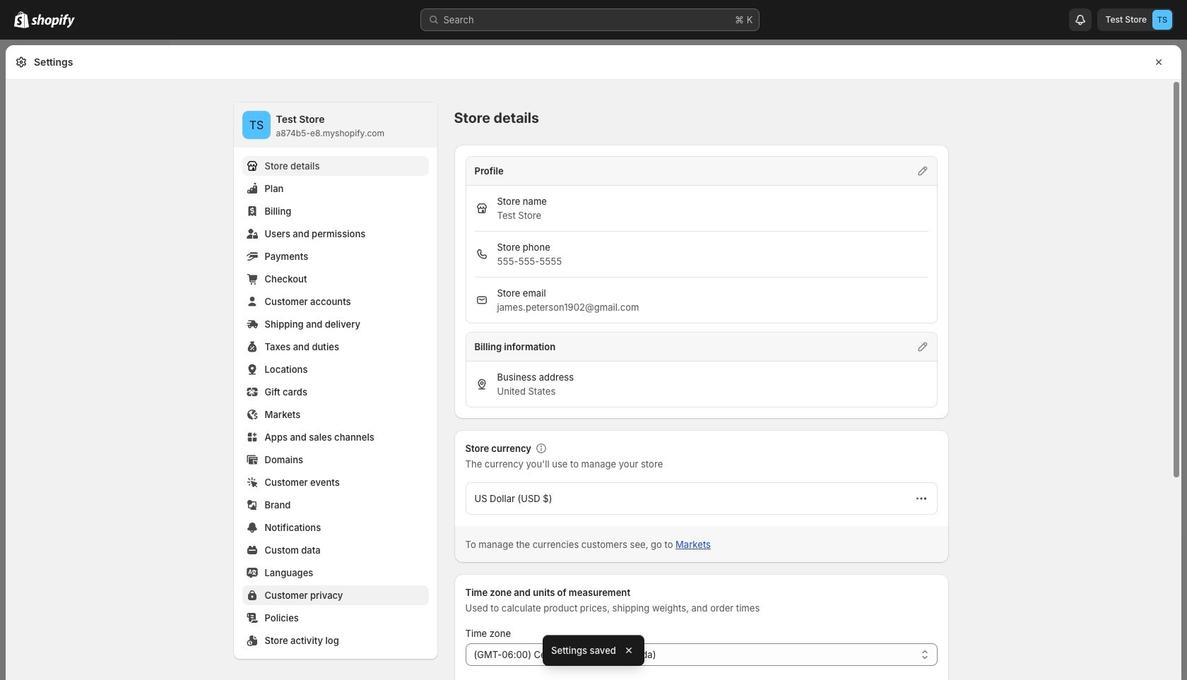 Task type: describe. For each thing, give the bounding box(es) containing it.
test store image
[[1153, 10, 1173, 30]]

test store image
[[242, 111, 270, 139]]

shopify image
[[14, 11, 29, 28]]

shop settings menu element
[[234, 102, 437, 660]]

shopify image
[[31, 14, 75, 28]]



Task type: vqa. For each thing, say whether or not it's contained in the screenshot.
Online Store
no



Task type: locate. For each thing, give the bounding box(es) containing it.
settings dialog
[[6, 45, 1182, 681]]



